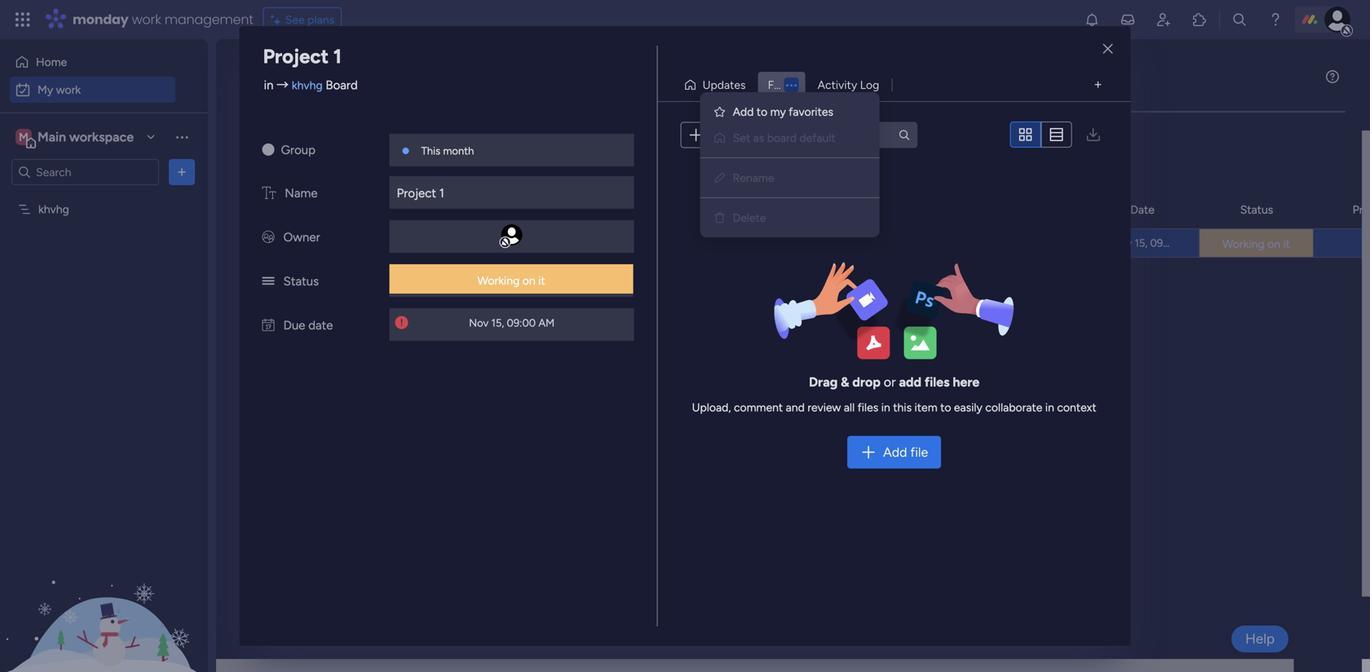 Task type: describe. For each thing, give the bounding box(es) containing it.
all
[[844, 401, 855, 415]]

monday
[[73, 10, 129, 29]]

lottie animation element
[[0, 508, 208, 672]]

m
[[19, 130, 29, 144]]

0 vertical spatial 09:00
[[1151, 237, 1180, 250]]

see plans button
[[263, 7, 342, 32]]

to inside project 1 dialog
[[941, 401, 952, 415]]

working inside project 1 dialog
[[478, 274, 520, 288]]

my work
[[245, 62, 354, 99]]

0 horizontal spatial add file button
[[681, 122, 758, 148]]

it inside project 1 dialog
[[539, 274, 546, 288]]

set as board default
[[733, 131, 836, 145]]

my work link
[[10, 77, 175, 103]]

rename
[[733, 171, 775, 185]]

my for my work
[[245, 62, 282, 99]]

item inside past dates / 1 item
[[376, 207, 399, 221]]

am inside project 1 dialog
[[539, 317, 555, 330]]

help
[[1246, 631, 1275, 648]]

0 vertical spatial status
[[1241, 203, 1274, 217]]

add to my favorites
[[733, 105, 834, 119]]

→
[[277, 78, 289, 93]]

none search field search
[[771, 122, 918, 148]]

date
[[309, 318, 333, 333]]

set
[[733, 131, 751, 145]]

activity log button
[[806, 72, 892, 98]]

on inside project 1 dialog
[[523, 274, 536, 288]]

my for my work
[[38, 83, 53, 97]]

or
[[884, 375, 896, 390]]

1 vertical spatial group
[[727, 203, 760, 217]]

updates button
[[678, 72, 758, 98]]

none search field filter dashboard by text
[[241, 131, 389, 157]]

monday work management
[[73, 10, 254, 29]]

add file for 'add file' button to the right
[[884, 445, 929, 460]]

past dates / 1 item
[[275, 203, 399, 224]]

work
[[289, 62, 354, 99]]

gallery layout group
[[1011, 122, 1073, 148]]

group inside project 1 dialog
[[281, 143, 316, 157]]

khvhg list box
[[0, 192, 208, 444]]

1 horizontal spatial add file button
[[848, 436, 942, 469]]

v2 multiple person column image
[[262, 230, 275, 245]]

nov 15, 09:00 am inside project 1 dialog
[[469, 317, 555, 330]]

1 horizontal spatial on
[[1268, 237, 1281, 251]]

&
[[841, 375, 850, 390]]

work for my
[[56, 83, 81, 97]]

files
[[768, 78, 791, 92]]

my work
[[38, 83, 81, 97]]

15, inside project 1 dialog
[[492, 317, 504, 330]]

my
[[771, 105, 786, 119]]

1 horizontal spatial nov
[[1113, 237, 1133, 250]]

dates
[[311, 203, 353, 224]]

plans
[[308, 13, 335, 27]]

0 vertical spatial to
[[757, 105, 768, 119]]

1 vertical spatial khvhg link
[[827, 229, 978, 259]]

options image
[[780, 80, 804, 90]]

files for all
[[858, 401, 879, 415]]

here
[[953, 375, 980, 390]]

1 vertical spatial project
[[397, 186, 436, 201]]

gary orlando image
[[1325, 7, 1351, 33]]

search image
[[898, 128, 911, 141]]

month inside project 1 dialog
[[443, 144, 474, 157]]

working on it inside project 1 dialog
[[478, 274, 546, 288]]

notifications image
[[1085, 11, 1101, 28]]

0 vertical spatial am
[[1183, 237, 1199, 250]]

2 vertical spatial project 1
[[265, 237, 310, 251]]

1 inside past dates / 1 item
[[368, 207, 373, 221]]

set as board default menu item
[[714, 128, 867, 148]]

1 horizontal spatial month
[[724, 238, 755, 251]]

files button
[[758, 72, 806, 98]]

0 vertical spatial 15,
[[1135, 237, 1148, 250]]

dapulse text column image
[[262, 186, 276, 201]]

drag
[[809, 375, 838, 390]]

1 horizontal spatial in
[[882, 401, 891, 415]]

prio
[[1353, 203, 1371, 217]]

name
[[285, 186, 318, 201]]

0 vertical spatial project
[[263, 44, 329, 68]]

1 horizontal spatial board
[[888, 203, 918, 217]]

0 vertical spatial nov 15, 09:00 am
[[1113, 237, 1199, 250]]

as
[[754, 131, 765, 145]]

Search in workspace field
[[34, 163, 136, 182]]

easily
[[955, 401, 983, 415]]

0 vertical spatial project 1
[[263, 44, 342, 68]]

my work option
[[10, 77, 175, 103]]

management
[[165, 10, 254, 29]]

inbox image
[[1120, 11, 1137, 28]]

upload, comment and review all files in this item to easily collaborate in context
[[692, 401, 1097, 415]]

delete
[[733, 211, 767, 225]]

upload,
[[692, 401, 731, 415]]

2 vertical spatial project
[[265, 237, 302, 251]]

in → khvhg board
[[264, 78, 358, 93]]

file for 'add file' button to the right
[[911, 445, 929, 460]]

project 1 dialog
[[0, 0, 1371, 672]]

board
[[768, 131, 797, 145]]

activity
[[818, 78, 858, 92]]

see
[[285, 13, 305, 27]]

0 horizontal spatial in
[[264, 78, 274, 93]]

board inside project 1 dialog
[[326, 78, 358, 93]]

add
[[900, 375, 922, 390]]

add inside menu
[[733, 105, 754, 119]]

1 up in → khvhg board
[[334, 44, 342, 68]]



Task type: locate. For each thing, give the bounding box(es) containing it.
workspace
[[69, 129, 134, 145]]

close image
[[1104, 43, 1113, 55]]

0 vertical spatial khvhg
[[292, 78, 323, 92]]

project
[[263, 44, 329, 68], [397, 186, 436, 201], [265, 237, 302, 251]]

home link
[[10, 49, 175, 75]]

0 vertical spatial working on it
[[1223, 237, 1291, 251]]

nov 15, 09:00 am
[[1113, 237, 1199, 250], [469, 317, 555, 330]]

v2 status image
[[262, 274, 275, 289]]

log
[[861, 78, 880, 92]]

done
[[452, 137, 478, 151]]

0 horizontal spatial nov 15, 09:00 am
[[469, 317, 555, 330]]

2 vertical spatial add
[[884, 445, 908, 460]]

none search field inside project 1 dialog
[[771, 122, 918, 148]]

1 vertical spatial status
[[284, 274, 319, 289]]

0 horizontal spatial my
[[38, 83, 53, 97]]

due
[[284, 318, 306, 333]]

1 horizontal spatial khvhg
[[292, 78, 323, 92]]

0 vertical spatial it
[[1284, 237, 1291, 251]]

1 horizontal spatial file
[[911, 445, 929, 460]]

and
[[786, 401, 805, 415]]

on
[[1268, 237, 1281, 251], [523, 274, 536, 288]]

2 vertical spatial khvhg
[[829, 238, 860, 252]]

board right →
[[326, 78, 358, 93]]

add file
[[711, 128, 751, 142], [884, 445, 929, 460]]

1 horizontal spatial nov 15, 09:00 am
[[1113, 237, 1199, 250]]

file for leftmost 'add file' button
[[735, 128, 751, 142]]

2 horizontal spatial in
[[1046, 401, 1055, 415]]

1 horizontal spatial none search field
[[771, 122, 918, 148]]

in left the context
[[1046, 401, 1055, 415]]

2 horizontal spatial khvhg
[[829, 238, 860, 252]]

project 1 down past
[[265, 237, 310, 251]]

/
[[357, 203, 364, 224]]

1 vertical spatial to
[[941, 401, 952, 415]]

status inside project 1 dialog
[[284, 274, 319, 289]]

default
[[800, 131, 836, 145]]

add for leftmost 'add file' button
[[711, 128, 732, 142]]

1 vertical spatial file
[[911, 445, 929, 460]]

0 horizontal spatial 15,
[[492, 317, 504, 330]]

0 horizontal spatial on
[[523, 274, 536, 288]]

1 vertical spatial nov 15, 09:00 am
[[469, 317, 555, 330]]

search everything image
[[1232, 11, 1249, 28]]

0 vertical spatial add file
[[711, 128, 751, 142]]

dapulse date column image
[[262, 318, 275, 333]]

file down this
[[911, 445, 929, 460]]

main workspace
[[38, 129, 134, 145]]

khvhg right →
[[292, 78, 323, 92]]

month left items
[[443, 144, 474, 157]]

file left as
[[735, 128, 751, 142]]

my left 'work'
[[245, 62, 282, 99]]

1 vertical spatial work
[[56, 83, 81, 97]]

1 horizontal spatial working on it
[[1223, 237, 1291, 251]]

khvhg link inside project 1 dialog
[[292, 78, 323, 92]]

0 vertical spatial this month
[[421, 144, 474, 157]]

1 vertical spatial add file button
[[848, 436, 942, 469]]

drop
[[853, 375, 881, 390]]

my
[[245, 62, 282, 99], [38, 83, 53, 97]]

project 1 up in → khvhg board
[[263, 44, 342, 68]]

1 vertical spatial it
[[539, 274, 546, 288]]

file
[[735, 128, 751, 142], [911, 445, 929, 460]]

1
[[334, 44, 342, 68], [439, 186, 445, 201], [368, 207, 373, 221], [305, 237, 310, 251]]

09:00 inside project 1 dialog
[[507, 317, 536, 330]]

1 vertical spatial project 1
[[397, 186, 445, 201]]

am
[[1183, 237, 1199, 250], [539, 317, 555, 330]]

this month left items
[[421, 144, 474, 157]]

files right add
[[925, 375, 950, 390]]

lottie animation image
[[0, 508, 208, 672]]

0 horizontal spatial files
[[858, 401, 879, 415]]

1 horizontal spatial this month
[[702, 238, 755, 251]]

set as board default image
[[714, 131, 727, 144]]

board down search icon
[[888, 203, 918, 217]]

khvhg inside in → khvhg board
[[292, 78, 323, 92]]

item inside project 1 dialog
[[915, 401, 938, 415]]

0 vertical spatial item
[[376, 207, 399, 221]]

add down upload, comment and review all files in this item to easily collaborate in context
[[884, 445, 908, 460]]

item
[[376, 207, 399, 221], [915, 401, 938, 415]]

0 vertical spatial month
[[443, 144, 474, 157]]

workspace image
[[16, 128, 32, 146]]

add file button
[[681, 122, 758, 148], [848, 436, 942, 469]]

0 vertical spatial nov
[[1113, 237, 1133, 250]]

due date
[[284, 318, 333, 333]]

project down hide
[[397, 186, 436, 201]]

1 vertical spatial add
[[711, 128, 732, 142]]

delete menu item
[[714, 208, 867, 228]]

0 horizontal spatial group
[[281, 143, 316, 157]]

1 horizontal spatial status
[[1241, 203, 1274, 217]]

home option
[[10, 49, 175, 75]]

Filter dashboard by text search field
[[241, 131, 389, 157]]

to left easily
[[941, 401, 952, 415]]

1 vertical spatial working on it
[[478, 274, 546, 288]]

workspace selection element
[[16, 127, 136, 149]]

work
[[132, 10, 161, 29], [56, 83, 81, 97]]

month down delete
[[724, 238, 755, 251]]

none search field down favorites
[[771, 122, 918, 148]]

this
[[421, 144, 441, 157], [702, 238, 721, 251]]

1 horizontal spatial 15,
[[1135, 237, 1148, 250]]

my down home
[[38, 83, 53, 97]]

working on it
[[1223, 237, 1291, 251], [478, 274, 546, 288]]

in
[[264, 78, 274, 93], [882, 401, 891, 415], [1046, 401, 1055, 415]]

add
[[733, 105, 754, 119], [711, 128, 732, 142], [884, 445, 908, 460]]

option
[[0, 195, 208, 198]]

work down home
[[56, 83, 81, 97]]

files right all
[[858, 401, 879, 415]]

1 horizontal spatial item
[[915, 401, 938, 415]]

hide done items
[[425, 137, 509, 151]]

0 horizontal spatial 09:00
[[507, 317, 536, 330]]

add file button down add to my favorites icon
[[681, 122, 758, 148]]

1 horizontal spatial work
[[132, 10, 161, 29]]

in left this
[[882, 401, 891, 415]]

help image
[[1268, 11, 1284, 28]]

work right monday
[[132, 10, 161, 29]]

this inside project 1 dialog
[[421, 144, 441, 157]]

this
[[894, 401, 912, 415]]

0 vertical spatial working
[[1223, 237, 1265, 251]]

to
[[757, 105, 768, 119], [941, 401, 952, 415]]

1 right '/'
[[368, 207, 373, 221]]

project 1
[[263, 44, 342, 68], [397, 186, 445, 201], [265, 237, 310, 251]]

group
[[281, 143, 316, 157], [727, 203, 760, 217]]

month
[[443, 144, 474, 157], [724, 238, 755, 251]]

add view image
[[1095, 79, 1102, 91]]

delete image
[[714, 211, 727, 224]]

comment
[[734, 401, 783, 415]]

files for add
[[925, 375, 950, 390]]

0 vertical spatial files
[[925, 375, 950, 390]]

menu containing add to my favorites
[[701, 92, 880, 237]]

home
[[36, 55, 67, 69]]

15,
[[1135, 237, 1148, 250], [492, 317, 504, 330]]

1 vertical spatial this
[[702, 238, 721, 251]]

khvhg down the search in workspace "field"
[[38, 202, 69, 216]]

khvhg down delete menu item
[[829, 238, 860, 252]]

files
[[925, 375, 950, 390], [858, 401, 879, 415]]

2 horizontal spatial add
[[884, 445, 908, 460]]

1 horizontal spatial to
[[941, 401, 952, 415]]

0 horizontal spatial file
[[735, 128, 751, 142]]

nov down date
[[1113, 237, 1133, 250]]

1 vertical spatial 09:00
[[507, 317, 536, 330]]

owner
[[284, 230, 320, 245]]

board
[[326, 78, 358, 93], [888, 203, 918, 217]]

0 vertical spatial add file button
[[681, 122, 758, 148]]

0 horizontal spatial month
[[443, 144, 474, 157]]

1 vertical spatial month
[[724, 238, 755, 251]]

collaborate
[[986, 401, 1043, 415]]

0 horizontal spatial board
[[326, 78, 358, 93]]

work inside option
[[56, 83, 81, 97]]

v2 sun image
[[262, 143, 275, 157]]

khvhg inside khvhg link
[[829, 238, 860, 252]]

project 1 down hide
[[397, 186, 445, 201]]

favorites
[[789, 105, 834, 119]]

drag & drop or add files here
[[809, 375, 980, 390]]

hide
[[425, 137, 449, 151]]

date
[[1131, 203, 1155, 217]]

to left my at top right
[[757, 105, 768, 119]]

in left →
[[264, 78, 274, 93]]

1 horizontal spatial group
[[727, 203, 760, 217]]

rename image
[[714, 171, 727, 184]]

nov
[[1113, 237, 1133, 250], [469, 317, 489, 330]]

1 horizontal spatial my
[[245, 62, 282, 99]]

add file for leftmost 'add file' button
[[711, 128, 751, 142]]

context
[[1058, 401, 1097, 415]]

0 horizontal spatial add file
[[711, 128, 751, 142]]

item right '/'
[[376, 207, 399, 221]]

0 horizontal spatial am
[[539, 317, 555, 330]]

khvhg inside khvhg list box
[[38, 202, 69, 216]]

item right this
[[915, 401, 938, 415]]

add file button down upload, comment and review all files in this item to easily collaborate in context
[[848, 436, 942, 469]]

1 vertical spatial files
[[858, 401, 879, 415]]

nov inside project 1 dialog
[[469, 317, 489, 330]]

0 vertical spatial this
[[421, 144, 441, 157]]

group right the "delete" icon
[[727, 203, 760, 217]]

none search field up the name
[[241, 131, 389, 157]]

0 horizontal spatial working
[[478, 274, 520, 288]]

1 horizontal spatial am
[[1183, 237, 1199, 250]]

it
[[1284, 237, 1291, 251], [539, 274, 546, 288]]

apps image
[[1192, 11, 1209, 28]]

this month down the "delete" icon
[[702, 238, 755, 251]]

0 vertical spatial board
[[326, 78, 358, 93]]

select product image
[[15, 11, 31, 28]]

status
[[1241, 203, 1274, 217], [284, 274, 319, 289]]

1 vertical spatial 15,
[[492, 317, 504, 330]]

0 horizontal spatial this
[[421, 144, 441, 157]]

1 vertical spatial on
[[523, 274, 536, 288]]

project down past
[[265, 237, 302, 251]]

menu
[[701, 92, 880, 237]]

0 horizontal spatial this month
[[421, 144, 474, 157]]

add file down this
[[884, 445, 929, 460]]

1 horizontal spatial 09:00
[[1151, 237, 1180, 250]]

1 down hide
[[439, 186, 445, 201]]

0 horizontal spatial work
[[56, 83, 81, 97]]

0 horizontal spatial none search field
[[241, 131, 389, 157]]

1 vertical spatial am
[[539, 317, 555, 330]]

group right v2 sun 'icon'
[[281, 143, 316, 157]]

invite members image
[[1156, 11, 1173, 28]]

0 horizontal spatial khvhg
[[38, 202, 69, 216]]

v2 overdue deadline image
[[395, 315, 408, 331]]

my inside option
[[38, 83, 53, 97]]

khvhg link
[[292, 78, 323, 92], [827, 229, 978, 259]]

1 vertical spatial add file
[[884, 445, 929, 460]]

work for monday
[[132, 10, 161, 29]]

0 vertical spatial group
[[281, 143, 316, 157]]

khvhg
[[292, 78, 323, 92], [38, 202, 69, 216], [829, 238, 860, 252]]

1 horizontal spatial add
[[733, 105, 754, 119]]

1 vertical spatial working
[[478, 274, 520, 288]]

main
[[38, 129, 66, 145]]

0 vertical spatial add
[[733, 105, 754, 119]]

see plans
[[285, 13, 335, 27]]

this left done
[[421, 144, 441, 157]]

this down the "delete" icon
[[702, 238, 721, 251]]

items
[[481, 137, 509, 151]]

1 horizontal spatial it
[[1284, 237, 1291, 251]]

09:00
[[1151, 237, 1180, 250], [507, 317, 536, 330]]

0 horizontal spatial working on it
[[478, 274, 546, 288]]

past
[[275, 203, 307, 224]]

activity log
[[818, 78, 880, 92]]

add right add to my favorites icon
[[733, 105, 754, 119]]

0 horizontal spatial item
[[376, 207, 399, 221]]

1 vertical spatial nov
[[469, 317, 489, 330]]

0 horizontal spatial to
[[757, 105, 768, 119]]

add file down add to my favorites icon
[[711, 128, 751, 142]]

add to my favorites image
[[714, 105, 727, 118]]

0 vertical spatial work
[[132, 10, 161, 29]]

project up →
[[263, 44, 329, 68]]

this month inside project 1 dialog
[[421, 144, 474, 157]]

0 vertical spatial on
[[1268, 237, 1281, 251]]

None search field
[[771, 122, 918, 148], [241, 131, 389, 157]]

0 horizontal spatial nov
[[469, 317, 489, 330]]

working
[[1223, 237, 1265, 251], [478, 274, 520, 288]]

add for 'add file' button to the right
[[884, 445, 908, 460]]

review
[[808, 401, 842, 415]]

updates
[[703, 78, 746, 92]]

1 horizontal spatial working
[[1223, 237, 1265, 251]]

this month
[[421, 144, 474, 157], [702, 238, 755, 251]]

nov right v2 overdue deadline icon
[[469, 317, 489, 330]]

add left set
[[711, 128, 732, 142]]

0 horizontal spatial status
[[284, 274, 319, 289]]

1 down past
[[305, 237, 310, 251]]

1 horizontal spatial add file
[[884, 445, 929, 460]]

help button
[[1232, 626, 1289, 653]]

1 vertical spatial board
[[888, 203, 918, 217]]

rename menu item
[[714, 168, 867, 188]]

1 vertical spatial this month
[[702, 238, 755, 251]]

1 horizontal spatial this
[[702, 238, 721, 251]]



Task type: vqa. For each thing, say whether or not it's contained in the screenshot.
&
yes



